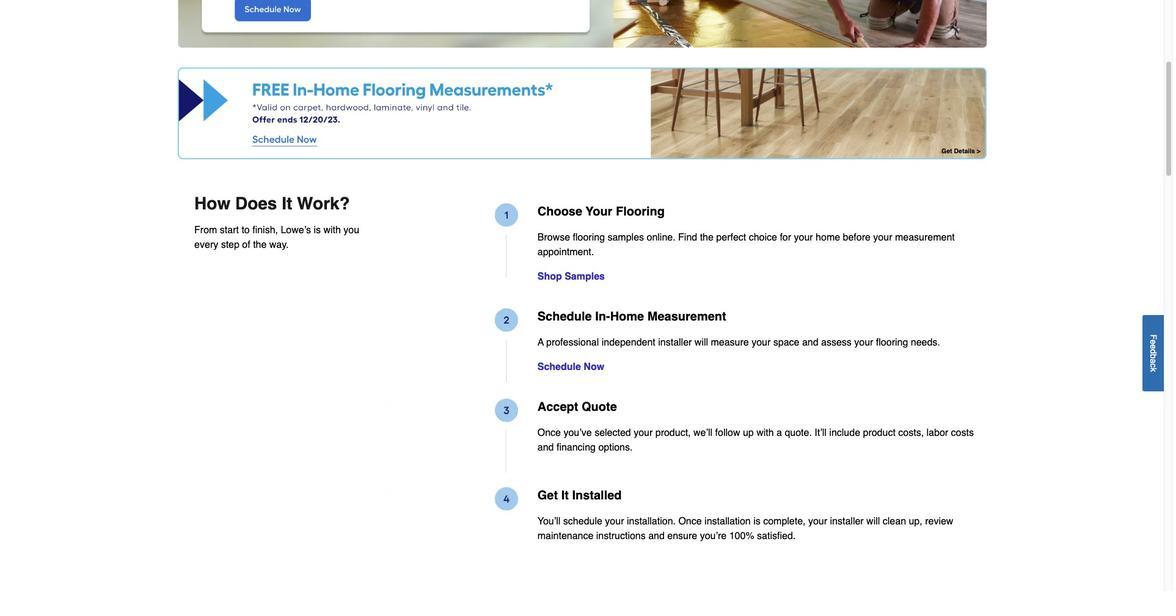 Task type: locate. For each thing, give the bounding box(es) containing it.
installer
[[658, 337, 692, 348], [830, 517, 864, 528]]

c
[[1149, 364, 1159, 368]]

1 vertical spatial and
[[538, 442, 554, 453]]

an icon of the number 1. image
[[382, 203, 518, 278]]

independent
[[602, 337, 656, 348]]

with inside from start to finish, lowe's is with you every step of the way.
[[324, 225, 341, 236]]

once up 'ensure'
[[679, 517, 702, 528]]

needs.
[[911, 337, 940, 348]]

1 horizontal spatial is
[[754, 517, 761, 528]]

schedule for schedule now
[[538, 362, 581, 373]]

advertisement region
[[178, 67, 987, 162]]

is up 100% at the bottom of page
[[754, 517, 761, 528]]

perfect
[[717, 232, 746, 243]]

and right space
[[802, 337, 819, 348]]

accept quote
[[538, 400, 617, 414]]

1 e from the top
[[1149, 340, 1159, 345]]

shop
[[538, 271, 562, 282]]

1 horizontal spatial and
[[649, 531, 665, 542]]

1 vertical spatial a
[[777, 428, 782, 439]]

of
[[242, 239, 250, 250]]

choice
[[749, 232, 777, 243]]

installer left clean on the bottom right
[[830, 517, 864, 528]]

0 vertical spatial with
[[324, 225, 341, 236]]

accept
[[538, 400, 578, 414]]

2 schedule from the top
[[538, 362, 581, 373]]

an icon of the number 3. image
[[382, 399, 518, 473]]

and left financing
[[538, 442, 554, 453]]

is right lowe's
[[314, 225, 321, 236]]

you'll schedule your installation. once installation is complete, your installer will clean up, review maintenance instructions and ensure you're 100% satisfied.
[[538, 517, 954, 542]]

0 horizontal spatial a
[[777, 428, 782, 439]]

a inside button
[[1149, 359, 1159, 364]]

1 vertical spatial schedule
[[538, 362, 581, 373]]

how
[[194, 193, 231, 213]]

your
[[794, 232, 813, 243], [874, 232, 893, 243], [752, 337, 771, 348], [855, 337, 874, 348], [634, 428, 653, 439], [605, 517, 624, 528], [809, 517, 828, 528]]

1 horizontal spatial installer
[[830, 517, 864, 528]]

schedule down professional
[[538, 362, 581, 373]]

0 horizontal spatial is
[[314, 225, 321, 236]]

f e e d b a c k
[[1149, 335, 1159, 372]]

from start to finish, lowe's is with you every step of the way.
[[194, 225, 359, 250]]

and inside once you've selected your product, we'll follow up with a quote. it'll include product costs, labor costs and financing options.
[[538, 442, 554, 453]]

does
[[235, 193, 277, 213]]

0 vertical spatial schedule
[[538, 310, 592, 324]]

it up lowe's
[[282, 193, 292, 213]]

1 horizontal spatial once
[[679, 517, 702, 528]]

1 schedule from the top
[[538, 310, 592, 324]]

you've
[[564, 428, 592, 439]]

1 vertical spatial once
[[679, 517, 702, 528]]

once inside you'll schedule your installation. once installation is complete, your installer will clean up, review maintenance instructions and ensure you're 100% satisfied.
[[679, 517, 702, 528]]

a left quote.
[[777, 428, 782, 439]]

a up the k
[[1149, 359, 1159, 364]]

0 horizontal spatial flooring
[[573, 232, 605, 243]]

will left measure
[[695, 337, 708, 348]]

is
[[314, 225, 321, 236], [754, 517, 761, 528]]

to
[[242, 225, 250, 236]]

f e e d b a c k button
[[1143, 315, 1164, 392]]

0 horizontal spatial it
[[282, 193, 292, 213]]

1 horizontal spatial it
[[561, 489, 569, 503]]

flooring
[[573, 232, 605, 243], [876, 337, 908, 348]]

costs,
[[899, 428, 924, 439]]

installer inside you'll schedule your installation. once installation is complete, your installer will clean up, review maintenance instructions and ensure you're 100% satisfied.
[[830, 517, 864, 528]]

2 vertical spatial and
[[649, 531, 665, 542]]

schedule now
[[538, 362, 605, 373]]

0 vertical spatial flooring
[[573, 232, 605, 243]]

will left clean on the bottom right
[[867, 517, 880, 528]]

the inside from start to finish, lowe's is with you every step of the way.
[[253, 239, 267, 250]]

home
[[816, 232, 840, 243]]

1 horizontal spatial flooring
[[876, 337, 908, 348]]

will
[[695, 337, 708, 348], [867, 517, 880, 528]]

your right 'assess'
[[855, 337, 874, 348]]

once you've selected your product, we'll follow up with a quote. it'll include product costs, labor costs and financing options.
[[538, 428, 974, 453]]

professional
[[546, 337, 599, 348]]

0 vertical spatial installer
[[658, 337, 692, 348]]

home
[[610, 310, 644, 324]]

the right find
[[700, 232, 714, 243]]

flooring up appointment.
[[573, 232, 605, 243]]

1 vertical spatial will
[[867, 517, 880, 528]]

schedule up professional
[[538, 310, 592, 324]]

f
[[1149, 335, 1159, 340]]

0 vertical spatial is
[[314, 225, 321, 236]]

costs
[[951, 428, 974, 439]]

you're
[[700, 531, 727, 542]]

once down accept
[[538, 428, 561, 439]]

with
[[324, 225, 341, 236], [757, 428, 774, 439]]

once
[[538, 428, 561, 439], [679, 517, 702, 528]]

0 horizontal spatial installer
[[658, 337, 692, 348]]

your left space
[[752, 337, 771, 348]]

appointment.
[[538, 247, 594, 258]]

1 vertical spatial it
[[561, 489, 569, 503]]

flooring left needs.
[[876, 337, 908, 348]]

measurement
[[648, 310, 727, 324]]

now
[[584, 362, 605, 373]]

e up b
[[1149, 345, 1159, 349]]

0 vertical spatial a
[[1149, 359, 1159, 364]]

it
[[282, 193, 292, 213], [561, 489, 569, 503]]

installation.
[[627, 517, 676, 528]]

0 horizontal spatial with
[[324, 225, 341, 236]]

shop samples link
[[538, 271, 605, 282]]

your right complete,
[[809, 517, 828, 528]]

an icon of the number 2. image
[[382, 308, 518, 383]]

1 vertical spatial with
[[757, 428, 774, 439]]

maintenance
[[538, 531, 594, 542]]

finish,
[[253, 225, 278, 236]]

your left product, on the right bottom of page
[[634, 428, 653, 439]]

b
[[1149, 354, 1159, 359]]

your inside once you've selected your product, we'll follow up with a quote. it'll include product costs, labor costs and financing options.
[[634, 428, 653, 439]]

with left "you"
[[324, 225, 341, 236]]

clean
[[883, 517, 906, 528]]

a
[[1149, 359, 1159, 364], [777, 428, 782, 439]]

choose your flooring
[[538, 204, 665, 219]]

1 horizontal spatial with
[[757, 428, 774, 439]]

how does it work?
[[194, 193, 350, 213]]

from
[[194, 225, 217, 236]]

instructions
[[596, 531, 646, 542]]

0 horizontal spatial the
[[253, 239, 267, 250]]

1 horizontal spatial a
[[1149, 359, 1159, 364]]

0 horizontal spatial once
[[538, 428, 561, 439]]

1 horizontal spatial will
[[867, 517, 880, 528]]

1 horizontal spatial the
[[700, 232, 714, 243]]

0 horizontal spatial will
[[695, 337, 708, 348]]

flooring inside browse flooring samples online. find the perfect choice for your home before your measurement appointment.
[[573, 232, 605, 243]]

e up d
[[1149, 340, 1159, 345]]

2 horizontal spatial and
[[802, 337, 819, 348]]

0 vertical spatial and
[[802, 337, 819, 348]]

include
[[830, 428, 861, 439]]

the right of
[[253, 239, 267, 250]]

100%
[[730, 531, 755, 542]]

schedule
[[538, 310, 592, 324], [538, 362, 581, 373]]

0 vertical spatial will
[[695, 337, 708, 348]]

e
[[1149, 340, 1159, 345], [1149, 345, 1159, 349]]

0 vertical spatial once
[[538, 428, 561, 439]]

with right "up"
[[757, 428, 774, 439]]

it right get
[[561, 489, 569, 503]]

your right the before
[[874, 232, 893, 243]]

options.
[[599, 442, 633, 453]]

1 vertical spatial installer
[[830, 517, 864, 528]]

will inside you'll schedule your installation. once installation is complete, your installer will clean up, review maintenance instructions and ensure you're 100% satisfied.
[[867, 517, 880, 528]]

0 horizontal spatial and
[[538, 442, 554, 453]]

complete,
[[763, 517, 806, 528]]

and down installation. at the bottom of the page
[[649, 531, 665, 542]]

installer down measurement
[[658, 337, 692, 348]]

start your laminate flooring project today. schedule an in-home measurement and get a quote. image
[[178, 0, 987, 47]]

the
[[700, 232, 714, 243], [253, 239, 267, 250]]

your right for
[[794, 232, 813, 243]]

installation
[[705, 517, 751, 528]]

find
[[678, 232, 697, 243]]

1 vertical spatial is
[[754, 517, 761, 528]]

assess
[[821, 337, 852, 348]]

and
[[802, 337, 819, 348], [538, 442, 554, 453], [649, 531, 665, 542]]



Task type: describe. For each thing, give the bounding box(es) containing it.
satisfied.
[[757, 531, 796, 542]]

lowe's
[[281, 225, 311, 236]]

samples
[[608, 232, 644, 243]]

review
[[925, 517, 954, 528]]

online.
[[647, 232, 676, 243]]

financing
[[557, 442, 596, 453]]

installed
[[572, 489, 622, 503]]

and inside you'll schedule your installation. once installation is complete, your installer will clean up, review maintenance instructions and ensure you're 100% satisfied.
[[649, 531, 665, 542]]

up
[[743, 428, 754, 439]]

we'll
[[694, 428, 713, 439]]

a professional independent installer will measure your space and assess your flooring needs.
[[538, 337, 940, 348]]

2 e from the top
[[1149, 345, 1159, 349]]

the inside browse flooring samples online. find the perfect choice for your home before your measurement appointment.
[[700, 232, 714, 243]]

work?
[[297, 193, 350, 213]]

your
[[586, 204, 613, 219]]

step
[[221, 239, 240, 250]]

quote
[[582, 400, 617, 414]]

samples
[[565, 271, 605, 282]]

an icon of the number 4. image
[[382, 488, 518, 562]]

start
[[220, 225, 239, 236]]

in-
[[595, 310, 610, 324]]

schedule now link
[[538, 362, 605, 373]]

a
[[538, 337, 544, 348]]

your up instructions
[[605, 517, 624, 528]]

schedule for schedule in-home measurement
[[538, 310, 592, 324]]

product,
[[656, 428, 691, 439]]

1 vertical spatial flooring
[[876, 337, 908, 348]]

before
[[843, 232, 871, 243]]

you
[[344, 225, 359, 236]]

with inside once you've selected your product, we'll follow up with a quote. it'll include product costs, labor costs and financing options.
[[757, 428, 774, 439]]

get
[[538, 489, 558, 503]]

labor
[[927, 428, 949, 439]]

it'll
[[815, 428, 827, 439]]

a inside once you've selected your product, we'll follow up with a quote. it'll include product costs, labor costs and financing options.
[[777, 428, 782, 439]]

schedule in-home measurement
[[538, 310, 727, 324]]

k
[[1149, 368, 1159, 372]]

way.
[[269, 239, 289, 250]]

once inside once you've selected your product, we'll follow up with a quote. it'll include product costs, labor costs and financing options.
[[538, 428, 561, 439]]

for
[[780, 232, 792, 243]]

every
[[194, 239, 218, 250]]

d
[[1149, 349, 1159, 354]]

browse
[[538, 232, 570, 243]]

choose
[[538, 204, 583, 219]]

shop samples
[[538, 271, 605, 282]]

you'll
[[538, 517, 561, 528]]

get it installed
[[538, 489, 622, 503]]

schedule
[[563, 517, 603, 528]]

is inside from start to finish, lowe's is with you every step of the way.
[[314, 225, 321, 236]]

measurement
[[895, 232, 955, 243]]

measure
[[711, 337, 749, 348]]

follow
[[715, 428, 740, 439]]

product
[[863, 428, 896, 439]]

ensure
[[668, 531, 698, 542]]

flooring
[[616, 204, 665, 219]]

space
[[774, 337, 800, 348]]

0 vertical spatial it
[[282, 193, 292, 213]]

selected
[[595, 428, 631, 439]]

browse flooring samples online. find the perfect choice for your home before your measurement appointment.
[[538, 232, 955, 258]]

up,
[[909, 517, 923, 528]]

quote.
[[785, 428, 812, 439]]

is inside you'll schedule your installation. once installation is complete, your installer will clean up, review maintenance instructions and ensure you're 100% satisfied.
[[754, 517, 761, 528]]



Task type: vqa. For each thing, say whether or not it's contained in the screenshot.
right THE INCANDESCENT
no



